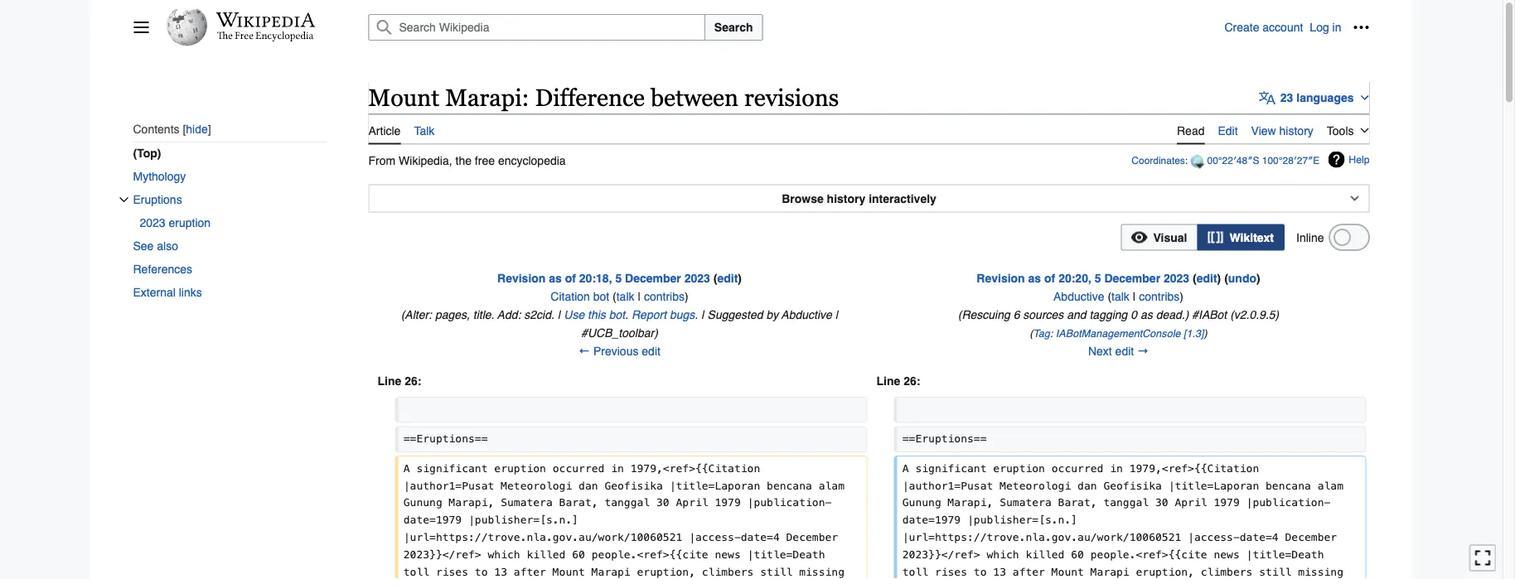 Task type: vqa. For each thing, say whether or not it's contained in the screenshot.
first contribs link from right
yes



Task type: describe. For each thing, give the bounding box(es) containing it.
1 a significant eruption occurred in 1979,<ref>{{citation |author1=pusat meteorologi dan geofisika |title=laporan bencana alam gunung marapi, sumatera barat, tanggal 30 april 1979 |publication- date=1979 |publisher=[s.n.] |url=https://trove.nla.gov.au/work/10060521 |access-date=4 december 2023}}</ref> which killed 60 people.<ref>{{cite news |title=death toll rises to 13 after mount marapi eruption, climbers still m from the left
[[404, 462, 858, 580]]

2 april from the left
[[1175, 497, 1208, 509]]

read
[[1178, 124, 1205, 137]]

history for browse
[[827, 192, 866, 205]]

sources
[[1024, 309, 1064, 322]]

the free encyclopedia image
[[217, 32, 314, 42]]

2 news from the left
[[1214, 549, 1240, 561]]

1 |publication- from the left
[[748, 497, 832, 509]]

abductive inside abductive ( talk | contribs ) rescuing 6 sources and tagging 0 as dead.) #iabot (v2.0.9.5 tag : iabotmanagementconsole [1.3] next edit →
[[1054, 290, 1105, 304]]

2 people.<ref>{{cite from the left
[[1091, 549, 1208, 561]]

wikitext button
[[1198, 224, 1285, 251]]

revision as of 20:20, 5 december 2023 link
[[977, 272, 1190, 285]]

s2cid.
[[524, 309, 555, 322]]

← previous edit link
[[579, 345, 661, 358]]

2 a from the left
[[903, 462, 909, 475]]

view
[[1252, 124, 1277, 137]]

december inside revision as of 20:18, 5 december 2023 edit citation bot ( talk | contribs )
[[625, 272, 682, 285]]

1 toll from the left
[[404, 566, 430, 578]]

fullscreen image
[[1475, 550, 1492, 567]]

1 marapi from the left
[[592, 566, 631, 578]]

tag link
[[1034, 328, 1051, 340]]

revisions
[[745, 84, 839, 111]]

2 1979,<ref>{{citation from the left
[[1130, 462, 1260, 475]]

contents hide
[[133, 122, 208, 135]]

browse
[[782, 192, 824, 205]]

2 which from the left
[[987, 549, 1020, 561]]

1 tanggal from the left
[[605, 497, 650, 509]]

2023 eruption link
[[140, 211, 327, 235]]

of for 20:20,
[[1045, 272, 1056, 285]]

2 alam from the left
[[1318, 480, 1344, 492]]

this
[[588, 309, 606, 322]]

mythology link
[[133, 165, 327, 188]]

external
[[133, 286, 176, 299]]

history for view
[[1280, 124, 1314, 137]]

create account link
[[1225, 21, 1304, 34]]

2 marapi, from the left
[[948, 497, 994, 509]]

1 1979 from the left
[[715, 497, 741, 509]]

2 1979 from the left
[[1214, 497, 1240, 509]]

talk inside revision as of 20:18, 5 december 2023 edit citation bot ( talk | contribs )
[[617, 290, 635, 304]]

contribs inside revision as of 20:18, 5 december 2023 edit citation bot ( talk | contribs )
[[644, 290, 685, 304]]

wikipedia,
[[399, 154, 452, 167]]

and
[[1067, 309, 1087, 322]]

free
[[475, 154, 495, 167]]

#ucb_toolbar
[[581, 327, 654, 340]]

talk link for citation bot
[[617, 290, 635, 304]]

coordinates link
[[1132, 155, 1186, 167]]

edit inside abductive ( talk | contribs ) rescuing 6 sources and tagging 0 as dead.) #iabot (v2.0.9.5 tag : iabotmanagementconsole [1.3] next edit →
[[1116, 345, 1135, 358]]

2 bencana from the left
[[1266, 480, 1312, 492]]

1 people.<ref>{{cite from the left
[[592, 549, 709, 561]]

: inside abductive ( talk | contribs ) rescuing 6 sources and tagging 0 as dead.) #iabot (v2.0.9.5 tag : iabotmanagementconsole [1.3] next edit →
[[1051, 328, 1053, 340]]

mythology
[[133, 170, 186, 183]]

references
[[133, 263, 192, 276]]

0 horizontal spatial in
[[611, 462, 624, 475]]

1 april from the left
[[676, 497, 709, 509]]

(v2.0.9.5
[[1231, 309, 1276, 322]]

2 |title=laporan from the left
[[1169, 480, 1260, 492]]

5 for 20:18,
[[616, 272, 622, 285]]

2 killed from the left
[[1026, 549, 1065, 561]]

bot inside revision as of 20:18, 5 december 2023 edit citation bot ( talk | contribs )
[[594, 290, 610, 304]]

hide
[[186, 123, 208, 135]]

previous
[[594, 345, 639, 358]]

1 vertical spatial bot
[[609, 309, 625, 322]]

1 occurred from the left
[[553, 462, 605, 475]]

1 horizontal spatial eruption
[[495, 462, 546, 475]]

bugs
[[670, 309, 695, 322]]

2 eruption, from the left
[[1137, 566, 1195, 578]]

2 ==eruptions== from the left
[[903, 433, 987, 445]]

add:
[[498, 309, 521, 322]]

search
[[715, 21, 753, 34]]

edit
[[1219, 124, 1239, 137]]

2 |publication- from the left
[[1247, 497, 1331, 509]]

as for 20:18,
[[549, 272, 562, 285]]

(top)
[[133, 147, 161, 160]]

article
[[369, 124, 401, 137]]

2 a significant eruption occurred in 1979,<ref>{{citation |author1=pusat meteorologi dan geofisika |title=laporan bencana alam gunung marapi, sumatera barat, tanggal 30 april 1979 |publication- date=1979 |publisher=[s.n.] |url=https://trove.nla.gov.au/work/10060521 |access-date=4 december 2023}}</ref> which killed 60 people.<ref>{{cite news |title=death toll rises to 13 after mount marapi eruption, climbers still m from the left
[[903, 462, 1351, 580]]

2023 eruption
[[140, 216, 211, 230]]

2 |author1=pusat from the left
[[903, 480, 994, 492]]

edit link for revision as of 20:18, 5 december 2023
[[718, 272, 738, 285]]

edit link for revision as of 20:20, 5 december 2023
[[1197, 272, 1218, 285]]

create account log in
[[1225, 21, 1342, 34]]

of for 20:18,
[[565, 272, 576, 285]]

1 |title=death from the left
[[748, 549, 826, 561]]

1 horizontal spatial :
[[1186, 155, 1188, 167]]

hide button
[[183, 123, 211, 136]]

search button
[[705, 14, 763, 41]]

1 horizontal spatial mount
[[553, 566, 585, 578]]

inline
[[1297, 231, 1325, 244]]

dead.)
[[1157, 309, 1189, 322]]

see also link
[[133, 235, 327, 258]]

1 date=4 from the left
[[741, 531, 780, 544]]

2 to from the left
[[974, 566, 987, 578]]

| left use
[[558, 309, 561, 322]]

1 |author1=pusat from the left
[[404, 480, 495, 492]]

mount marapi: difference between revisions
[[369, 84, 839, 111]]

next edit → link
[[1089, 345, 1149, 358]]

between
[[651, 84, 739, 111]]

inline switch
[[1330, 224, 1370, 251]]

use
[[564, 309, 585, 322]]

2 rises from the left
[[935, 566, 968, 578]]

create
[[1225, 21, 1260, 34]]

report bugs link
[[632, 309, 695, 322]]

language progressive image
[[1259, 89, 1276, 106]]

wikitext image
[[1208, 225, 1224, 250]]

personal tools navigation
[[1225, 14, 1375, 41]]

iabotmanagementconsole [1.3] link
[[1056, 328, 1204, 340]]

revision as of 20:18, 5 december 2023 link
[[498, 272, 711, 285]]

see also
[[133, 240, 178, 253]]

title.
[[473, 309, 495, 322]]

wikitext option
[[1198, 224, 1285, 251]]

by
[[767, 309, 779, 322]]

20:20,
[[1059, 272, 1092, 285]]

1 which from the left
[[488, 549, 520, 561]]

the
[[456, 154, 472, 167]]

1 26: from the left
[[405, 374, 422, 388]]

2 toll from the left
[[903, 566, 929, 578]]

00°22′48″s 100°28′27″e
[[1208, 155, 1320, 167]]

article link
[[369, 114, 401, 145]]

contents
[[133, 122, 180, 135]]

abductive inside . | suggested by abductive | #ucb_toolbar
[[782, 309, 832, 322]]

2 30 from the left
[[1156, 497, 1169, 509]]

2 after from the left
[[1013, 566, 1046, 578]]

Search Wikipedia search field
[[369, 14, 706, 41]]

read link
[[1178, 114, 1205, 145]]

2 occurred from the left
[[1052, 462, 1104, 475]]

2 |title=death from the left
[[1247, 549, 1325, 561]]

1 killed from the left
[[527, 549, 566, 561]]

talk link
[[414, 114, 435, 143]]

list box inside mount marapi: difference between revisions element
[[1122, 224, 1285, 251]]

abductive ( talk | contribs ) rescuing 6 sources and tagging 0 as dead.) #iabot (v2.0.9.5 tag : iabotmanagementconsole [1.3] next edit →
[[962, 290, 1276, 358]]

23 languages
[[1281, 91, 1355, 104]]

1 |publisher=[s.n.] from the left
[[469, 514, 579, 527]]

1 significant from the left
[[417, 462, 488, 475]]

languages
[[1297, 91, 1355, 104]]

1 |url=https://trove.nla.gov.au/work/10060521 from the left
[[404, 531, 683, 544]]

(top) link
[[133, 142, 339, 165]]

view history
[[1252, 124, 1314, 137]]

references link
[[133, 258, 327, 281]]

1 geofisika from the left
[[605, 480, 663, 492]]

. | suggested by abductive | #ucb_toolbar
[[581, 309, 839, 340]]

marapi:
[[445, 84, 530, 111]]

2 horizontal spatial mount
[[1052, 566, 1085, 578]]

tagging
[[1090, 309, 1128, 322]]

2 horizontal spatial eruption
[[994, 462, 1046, 475]]

0 horizontal spatial 2023
[[140, 216, 166, 230]]

also
[[157, 240, 178, 253]]

interactively
[[869, 192, 937, 205]]

2 sumatera from the left
[[1000, 497, 1052, 509]]

menu image
[[133, 19, 150, 36]]

1 news from the left
[[715, 549, 741, 561]]

6
[[1014, 309, 1020, 322]]

alter: pages, title. add: s2cid. | use this bot . report bugs
[[405, 309, 695, 322]]

1 ==eruptions== from the left
[[404, 433, 488, 445]]

encyclopedia
[[498, 154, 566, 167]]

revision for revision as of 20:18, 5 december 2023 edit citation bot ( talk | contribs )
[[498, 272, 546, 285]]

account
[[1263, 21, 1304, 34]]

eye image
[[1132, 225, 1148, 250]]

2 meteorologi from the left
[[1000, 480, 1072, 492]]

1 marapi, from the left
[[449, 497, 495, 509]]

100°28′27″e
[[1263, 155, 1320, 167]]

2023 for revision as of 20:20, 5 december 2023 edit
[[1164, 272, 1190, 285]]

1 13 from the left
[[495, 566, 508, 578]]

| inside abductive ( talk | contribs ) rescuing 6 sources and tagging 0 as dead.) #iabot (v2.0.9.5 tag : iabotmanagementconsole [1.3] next edit →
[[1133, 290, 1136, 304]]



Task type: locate. For each thing, give the bounding box(es) containing it.
0 horizontal spatial .
[[625, 309, 629, 322]]

1 |title=laporan from the left
[[670, 480, 761, 492]]

0 horizontal spatial talk link
[[617, 290, 635, 304]]

2 dan from the left
[[1078, 480, 1098, 492]]

1 ) from the left
[[685, 290, 689, 304]]

2 2023}}</ref> from the left
[[903, 549, 981, 561]]

still
[[761, 566, 793, 578], [1260, 566, 1292, 578]]

wikitext
[[1230, 231, 1275, 244]]

0 horizontal spatial 1979
[[715, 497, 741, 509]]

1 horizontal spatial news
[[1214, 549, 1240, 561]]

coordinates
[[1132, 155, 1186, 167]]

0 horizontal spatial |title=laporan
[[670, 480, 761, 492]]

13
[[495, 566, 508, 578], [994, 566, 1007, 578]]

talk link for abductive
[[1112, 290, 1130, 304]]

1 |access- from the left
[[689, 531, 741, 544]]

:
[[1186, 155, 1188, 167], [1051, 328, 1053, 340]]

revision as of 20:20, 5 december 2023 edit
[[977, 272, 1218, 285]]

2 horizontal spatial as
[[1141, 309, 1153, 322]]

revision inside revision as of 20:18, 5 december 2023 edit citation bot ( talk | contribs )
[[498, 272, 546, 285]]

. left suggested
[[695, 309, 698, 322]]

2023
[[140, 216, 166, 230], [685, 272, 711, 285], [1164, 272, 1190, 285]]

of up citation
[[565, 272, 576, 285]]

0 horizontal spatial gunung
[[404, 497, 443, 509]]

eruption,
[[637, 566, 696, 578], [1137, 566, 1195, 578]]

1 horizontal spatial climbers
[[1201, 566, 1253, 578]]

external links link
[[133, 281, 327, 304]]

barat,
[[559, 497, 598, 509], [1059, 497, 1098, 509]]

list box
[[1122, 224, 1285, 251]]

2 barat, from the left
[[1059, 497, 1098, 509]]

contribs link
[[644, 290, 685, 304], [1140, 290, 1180, 304]]

contribs link up report bugs link at the left
[[644, 290, 685, 304]]

1 horizontal spatial date=4
[[1240, 531, 1279, 544]]

( up tagging
[[1108, 290, 1112, 304]]

eruptions
[[133, 193, 182, 206]]

0 vertical spatial history
[[1280, 124, 1314, 137]]

killed
[[527, 549, 566, 561], [1026, 549, 1065, 561]]

0 horizontal spatial contribs link
[[644, 290, 685, 304]]

2 contribs from the left
[[1140, 290, 1180, 304]]

1 date=1979 from the left
[[404, 514, 462, 527]]

5 right 20:20,
[[1095, 272, 1102, 285]]

of inside revision as of 20:18, 5 december 2023 edit citation bot ( talk | contribs )
[[565, 272, 576, 285]]

revision for revision as of 20:20, 5 december 2023 edit
[[977, 272, 1026, 285]]

tag
[[1034, 328, 1051, 340]]

2023 up see also
[[140, 216, 166, 230]]

2 significant from the left
[[916, 462, 987, 475]]

0 horizontal spatial bencana
[[767, 480, 813, 492]]

1 horizontal spatial 30
[[1156, 497, 1169, 509]]

edit link
[[718, 272, 738, 285], [1197, 272, 1218, 285]]

2 5 from the left
[[1095, 272, 1102, 285]]

pages,
[[435, 309, 470, 322]]

0 horizontal spatial april
[[676, 497, 709, 509]]

2 13 from the left
[[994, 566, 1007, 578]]

2023 up bugs on the left bottom
[[685, 272, 711, 285]]

1 horizontal spatial as
[[1029, 272, 1042, 285]]

1 . from the left
[[625, 309, 629, 322]]

|url=https://trove.nla.gov.au/work/10060521
[[404, 531, 683, 544], [903, 531, 1182, 544]]

significant
[[417, 462, 488, 475], [916, 462, 987, 475]]

visual
[[1154, 231, 1188, 244]]

2023 inside revision as of 20:18, 5 december 2023 edit citation bot ( talk | contribs )
[[685, 272, 711, 285]]

1 2023}}</ref> from the left
[[404, 549, 482, 561]]

history
[[1280, 124, 1314, 137], [827, 192, 866, 205]]

2 ( from the left
[[1108, 290, 1112, 304]]

|publication-
[[748, 497, 832, 509], [1247, 497, 1331, 509]]

0 horizontal spatial |title=death
[[748, 549, 826, 561]]

1 horizontal spatial bencana
[[1266, 480, 1312, 492]]

talk down revision as of 20:18, 5 december 2023 link
[[617, 290, 635, 304]]

1 sumatera from the left
[[501, 497, 553, 509]]

alam
[[819, 480, 845, 492], [1318, 480, 1344, 492]]

1 60 from the left
[[572, 549, 585, 561]]

revision up add: on the left bottom
[[498, 272, 546, 285]]

talk link down revision as of 20:18, 5 december 2023 link
[[617, 290, 635, 304]]

dan
[[579, 480, 598, 492], [1078, 480, 1098, 492]]

2 of from the left
[[1045, 272, 1056, 285]]

edit left the undo link
[[1197, 272, 1218, 285]]

| right the by
[[836, 309, 839, 322]]

) inside abductive ( talk | contribs ) rescuing 6 sources and tagging 0 as dead.) #iabot (v2.0.9.5 tag : iabotmanagementconsole [1.3] next edit →
[[1180, 290, 1184, 304]]

Search search field
[[349, 14, 1225, 41]]

2 date=4 from the left
[[1240, 531, 1279, 544]]

list box containing visual
[[1122, 224, 1285, 251]]

0 horizontal spatial marapi
[[592, 566, 631, 578]]

| right bugs on the left bottom
[[702, 309, 705, 322]]

1 alam from the left
[[819, 480, 845, 492]]

: left show location on an interactive map icon
[[1186, 155, 1188, 167]]

2 date=1979 from the left
[[903, 514, 961, 527]]

edit link left the undo link
[[1197, 272, 1218, 285]]

2 |access- from the left
[[1188, 531, 1240, 544]]

history up 100°28′27″e
[[1280, 124, 1314, 137]]

news
[[715, 549, 741, 561], [1214, 549, 1240, 561]]

contribs link up dead.) at the bottom of the page
[[1140, 290, 1180, 304]]

0 horizontal spatial abductive
[[782, 309, 832, 322]]

0 horizontal spatial ==eruptions==
[[404, 433, 488, 445]]

edit link up suggested
[[718, 272, 738, 285]]

as inside revision as of 20:18, 5 december 2023 edit citation bot ( talk | contribs )
[[549, 272, 562, 285]]

talk
[[617, 290, 635, 304], [1112, 290, 1130, 304]]

2 contribs link from the left
[[1140, 290, 1180, 304]]

( down revision as of 20:18, 5 december 2023 link
[[613, 290, 617, 304]]

2 line 26: from the left
[[877, 374, 921, 388]]

0 horizontal spatial |author1=pusat
[[404, 480, 495, 492]]

1 still from the left
[[761, 566, 793, 578]]

1 horizontal spatial 5
[[1095, 272, 1102, 285]]

1 horizontal spatial contribs link
[[1140, 290, 1180, 304]]

visual button
[[1122, 224, 1199, 251]]

) up bugs on the left bottom
[[685, 290, 689, 304]]

wikipedia image
[[216, 12, 316, 27]]

1 bencana from the left
[[767, 480, 813, 492]]

1 30 from the left
[[657, 497, 670, 509]]

contribs up dead.) at the bottom of the page
[[1140, 290, 1180, 304]]

2 edit link from the left
[[1197, 272, 1218, 285]]

talk inside abductive ( talk | contribs ) rescuing 6 sources and tagging 0 as dead.) #iabot (v2.0.9.5 tag : iabotmanagementconsole [1.3] next edit →
[[1112, 290, 1130, 304]]

0 horizontal spatial line
[[378, 374, 402, 388]]

1 horizontal spatial a
[[903, 462, 909, 475]]

0 horizontal spatial 2023}}</ref>
[[404, 549, 482, 561]]

0 vertical spatial :
[[1186, 155, 1188, 167]]

1 horizontal spatial a significant eruption occurred in 1979,<ref>{{citation |author1=pusat meteorologi dan geofisika |title=laporan bencana alam gunung marapi, sumatera barat, tanggal 30 april 1979 |publication- date=1979 |publisher=[s.n.] |url=https://trove.nla.gov.au/work/10060521 |access-date=4 december 2023}}</ref> which killed 60 people.<ref>{{cite news |title=death toll rises to 13 after mount marapi eruption, climbers still m
[[903, 462, 1351, 580]]

1 horizontal spatial talk link
[[1112, 290, 1130, 304]]

undo link
[[1229, 272, 1257, 285]]

1 horizontal spatial |author1=pusat
[[903, 480, 994, 492]]

as inside abductive ( talk | contribs ) rescuing 6 sources and tagging 0 as dead.) #iabot (v2.0.9.5 tag : iabotmanagementconsole [1.3] next edit →
[[1141, 309, 1153, 322]]

citation
[[551, 290, 590, 304]]

1 horizontal spatial |publication-
[[1247, 497, 1331, 509]]

. inside . | suggested by abductive | #ucb_toolbar
[[695, 309, 698, 322]]

talk
[[414, 124, 435, 137]]

0 horizontal spatial edit link
[[718, 272, 738, 285]]

from
[[369, 154, 396, 167]]

see
[[133, 240, 154, 253]]

contribs inside abductive ( talk | contribs ) rescuing 6 sources and tagging 0 as dead.) #iabot (v2.0.9.5 tag : iabotmanagementconsole [1.3] next edit →
[[1140, 290, 1180, 304]]

edit up suggested
[[718, 272, 738, 285]]

history inside browse history interactively button
[[827, 192, 866, 205]]

contribs
[[644, 290, 685, 304], [1140, 290, 1180, 304]]

as up sources
[[1029, 272, 1042, 285]]

0 horizontal spatial to
[[475, 566, 488, 578]]

help
[[1349, 154, 1370, 166]]

1 horizontal spatial toll
[[903, 566, 929, 578]]

1 dan from the left
[[579, 480, 598, 492]]

5 right 20:18,
[[616, 272, 622, 285]]

1 horizontal spatial 26:
[[904, 374, 921, 388]]

0 horizontal spatial meteorologi
[[501, 480, 572, 492]]

edit right previous
[[642, 345, 661, 358]]

0 horizontal spatial |publication-
[[748, 497, 832, 509]]

line
[[378, 374, 402, 388], [877, 374, 901, 388]]

0 horizontal spatial 1979,<ref>{{citation
[[631, 462, 761, 475]]

browse history interactively
[[782, 192, 937, 205]]

1 1979,<ref>{{citation from the left
[[631, 462, 761, 475]]

after
[[514, 566, 546, 578], [1013, 566, 1046, 578]]

1 horizontal spatial tanggal
[[1104, 497, 1150, 509]]

1 horizontal spatial which
[[987, 549, 1020, 561]]

0 horizontal spatial tanggal
[[605, 497, 650, 509]]

1 horizontal spatial rises
[[935, 566, 968, 578]]

log in and more options image
[[1354, 19, 1370, 36]]

alter:
[[405, 309, 432, 322]]

0 horizontal spatial |url=https://trove.nla.gov.au/work/10060521
[[404, 531, 683, 544]]

1 rises from the left
[[436, 566, 469, 578]]

5 inside revision as of 20:18, 5 december 2023 edit citation bot ( talk | contribs )
[[616, 272, 622, 285]]

history inside "view history" 'link'
[[1280, 124, 1314, 137]]

0 horizontal spatial a significant eruption occurred in 1979,<ref>{{citation |author1=pusat meteorologi dan geofisika |title=laporan bencana alam gunung marapi, sumatera barat, tanggal 30 april 1979 |publication- date=1979 |publisher=[s.n.] |url=https://trove.nla.gov.au/work/10060521 |access-date=4 december 2023}}</ref> which killed 60 people.<ref>{{cite news |title=death toll rises to 13 after mount marapi eruption, climbers still m
[[404, 462, 858, 580]]

0 horizontal spatial |publisher=[s.n.]
[[469, 514, 579, 527]]

show location on an interactive map image
[[1191, 155, 1208, 169]]

of left 20:20,
[[1045, 272, 1056, 285]]

1 after from the left
[[514, 566, 546, 578]]

as right 0 at the bottom of page
[[1141, 309, 1153, 322]]

2 |url=https://trove.nla.gov.au/work/10060521 from the left
[[903, 531, 1182, 544]]

1 horizontal spatial talk
[[1112, 290, 1130, 304]]

| up 0 at the bottom of page
[[1133, 290, 1136, 304]]

edit link
[[1219, 114, 1239, 143]]

2 ) from the left
[[1180, 290, 1184, 304]]

talk link up tagging
[[1112, 290, 1130, 304]]

0 horizontal spatial dan
[[579, 480, 598, 492]]

0 vertical spatial bot
[[594, 290, 610, 304]]

: down sources
[[1051, 328, 1053, 340]]

1 horizontal spatial 13
[[994, 566, 1007, 578]]

2 climbers from the left
[[1201, 566, 1253, 578]]

revision
[[498, 272, 546, 285], [977, 272, 1026, 285]]

1 horizontal spatial |access-
[[1188, 531, 1240, 544]]

←
[[579, 345, 591, 358]]

1 horizontal spatial )
[[1180, 290, 1184, 304]]

as for 20:20,
[[1029, 272, 1042, 285]]

) inside revision as of 20:18, 5 december 2023 edit citation bot ( talk | contribs )
[[685, 290, 689, 304]]

help link
[[1329, 151, 1370, 168]]

abductive up and
[[1054, 290, 1105, 304]]

occurred
[[553, 462, 605, 475], [1052, 462, 1104, 475]]

1 horizontal spatial revision
[[977, 272, 1026, 285]]

2023}}</ref>
[[404, 549, 482, 561], [903, 549, 981, 561]]

0 horizontal spatial a
[[404, 462, 410, 475]]

1 horizontal spatial 2023}}</ref>
[[903, 549, 981, 561]]

abductive right the by
[[782, 309, 832, 322]]

revision up rescuing
[[977, 272, 1026, 285]]

1 horizontal spatial still
[[1260, 566, 1292, 578]]

difference
[[535, 84, 645, 111]]

1 horizontal spatial 1979
[[1214, 497, 1240, 509]]

1 talk link from the left
[[617, 290, 635, 304]]

as
[[549, 272, 562, 285], [1029, 272, 1042, 285], [1141, 309, 1153, 322]]

|title=laporan
[[670, 480, 761, 492], [1169, 480, 1260, 492]]

contribs up report bugs link at the left
[[644, 290, 685, 304]]

0
[[1131, 309, 1138, 322]]

next
[[1089, 345, 1113, 358]]

2023 up dead.) at the bottom of the page
[[1164, 272, 1190, 285]]

2 geofisika from the left
[[1104, 480, 1162, 492]]

| up report
[[638, 290, 641, 304]]

report
[[632, 309, 667, 322]]

bot
[[594, 290, 610, 304], [609, 309, 625, 322]]

1 eruption, from the left
[[637, 566, 696, 578]]

1 line from the left
[[378, 374, 402, 388]]

toll
[[404, 566, 430, 578], [903, 566, 929, 578]]

0 horizontal spatial eruption
[[169, 216, 211, 230]]

( inside abductive ( talk | contribs ) rescuing 6 sources and tagging 0 as dead.) #iabot (v2.0.9.5 tag : iabotmanagementconsole [1.3] next edit →
[[1108, 290, 1112, 304]]

links
[[179, 286, 202, 299]]

mount marapi: difference between revisions main content
[[362, 75, 1380, 580]]

0 horizontal spatial date=4
[[741, 531, 780, 544]]

0 horizontal spatial significant
[[417, 462, 488, 475]]

1 of from the left
[[565, 272, 576, 285]]

in inside personal tools navigation
[[1333, 21, 1342, 34]]

use this bot link
[[564, 309, 625, 322]]

visual option
[[1122, 224, 1199, 251]]

1 talk from the left
[[617, 290, 635, 304]]

in
[[1333, 21, 1342, 34], [611, 462, 624, 475], [1111, 462, 1124, 475]]

1 line 26: from the left
[[378, 374, 422, 388]]

date=4
[[741, 531, 780, 544], [1240, 531, 1279, 544]]

0 horizontal spatial as
[[549, 272, 562, 285]]

1 horizontal spatial in
[[1111, 462, 1124, 475]]

bot down revision as of 20:18, 5 december 2023 link
[[594, 290, 610, 304]]

eruptions link
[[133, 188, 327, 211]]

a
[[404, 462, 410, 475], [903, 462, 909, 475]]

0 horizontal spatial revision
[[498, 272, 546, 285]]

0 horizontal spatial (
[[613, 290, 617, 304]]

iabotmanagementconsole
[[1056, 328, 1181, 340]]

1 ( from the left
[[613, 290, 617, 304]]

0 horizontal spatial mount
[[369, 84, 440, 111]]

==eruptions==
[[404, 433, 488, 445], [903, 433, 987, 445]]

0 horizontal spatial alam
[[819, 480, 845, 492]]

0 horizontal spatial )
[[685, 290, 689, 304]]

1 horizontal spatial april
[[1175, 497, 1208, 509]]

1 horizontal spatial people.<ref>{{cite
[[1091, 549, 1208, 561]]

1 contribs from the left
[[644, 290, 685, 304]]

tools
[[1328, 124, 1355, 137]]

0 horizontal spatial history
[[827, 192, 866, 205]]

2 26: from the left
[[904, 374, 921, 388]]

1 horizontal spatial abductive
[[1054, 290, 1105, 304]]

1 horizontal spatial dan
[[1078, 480, 1098, 492]]

edit
[[718, 272, 738, 285], [1197, 272, 1218, 285], [642, 345, 661, 358], [1116, 345, 1135, 358]]

coordinates :
[[1132, 155, 1191, 167]]

0 horizontal spatial climbers
[[702, 566, 754, 578]]

1 5 from the left
[[616, 272, 622, 285]]

contribs link for revision as of 20:20, 5 december 2023
[[1140, 290, 1180, 304]]

0 horizontal spatial news
[[715, 549, 741, 561]]

1 contribs link from the left
[[644, 290, 685, 304]]

rises
[[436, 566, 469, 578], [935, 566, 968, 578]]

undo
[[1229, 272, 1257, 285]]

rescuing
[[962, 309, 1011, 322]]

) up dead.) at the bottom of the page
[[1180, 290, 1184, 304]]

5 for 20:20,
[[1095, 272, 1102, 285]]

0 horizontal spatial 60
[[572, 549, 585, 561]]

2 60 from the left
[[1072, 549, 1085, 561]]

bot up the #ucb_toolbar
[[609, 309, 625, 322]]

1 horizontal spatial |url=https://trove.nla.gov.au/work/10060521
[[903, 531, 1182, 544]]

0 horizontal spatial which
[[488, 549, 520, 561]]

2 tanggal from the left
[[1104, 497, 1150, 509]]

1 horizontal spatial 1979,<ref>{{citation
[[1130, 462, 1260, 475]]

0 horizontal spatial of
[[565, 272, 576, 285]]

0 horizontal spatial geofisika
[[605, 480, 663, 492]]

suggested
[[708, 309, 763, 322]]

as up citation
[[549, 272, 562, 285]]

1 horizontal spatial significant
[[916, 462, 987, 475]]

0 horizontal spatial 5
[[616, 272, 622, 285]]

2 line from the left
[[877, 374, 901, 388]]

log
[[1311, 21, 1330, 34]]

1 horizontal spatial sumatera
[[1000, 497, 1052, 509]]

1 climbers from the left
[[702, 566, 754, 578]]

1 horizontal spatial ==eruptions==
[[903, 433, 987, 445]]

mount marapi: difference between revisions element
[[369, 145, 1374, 580]]

0 horizontal spatial occurred
[[553, 462, 605, 475]]

0 horizontal spatial contribs
[[644, 290, 685, 304]]

. up the #ucb_toolbar
[[625, 309, 629, 322]]

edit down iabotmanagementconsole [1.3] link
[[1116, 345, 1135, 358]]

edit inside revision as of 20:18, 5 december 2023 edit citation bot ( talk | contribs )
[[718, 272, 738, 285]]

log in link
[[1311, 21, 1342, 34]]

talk up tagging
[[1112, 290, 1130, 304]]

2 . from the left
[[695, 309, 698, 322]]

history right the browse
[[827, 192, 866, 205]]

1 horizontal spatial occurred
[[1052, 462, 1104, 475]]

|title=death
[[748, 549, 826, 561], [1247, 549, 1325, 561]]

2 |publisher=[s.n.] from the left
[[968, 514, 1078, 527]]

contribs link for revision as of 20:18, 5 december 2023
[[644, 290, 685, 304]]

0 horizontal spatial still
[[761, 566, 793, 578]]

1 horizontal spatial marapi
[[1091, 566, 1130, 578]]

1 horizontal spatial 60
[[1072, 549, 1085, 561]]

1 meteorologi from the left
[[501, 480, 572, 492]]

1 horizontal spatial marapi,
[[948, 497, 994, 509]]

2 gunung from the left
[[903, 497, 942, 509]]

external links
[[133, 286, 202, 299]]

0 horizontal spatial :
[[1051, 328, 1053, 340]]

2 marapi from the left
[[1091, 566, 1130, 578]]

0 horizontal spatial 26:
[[405, 374, 422, 388]]

2 talk from the left
[[1112, 290, 1130, 304]]

( inside revision as of 20:18, 5 december 2023 edit citation bot ( talk | contribs )
[[613, 290, 617, 304]]

| inside revision as of 20:18, 5 december 2023 edit citation bot ( talk | contribs )
[[638, 290, 641, 304]]

2 still from the left
[[1260, 566, 1292, 578]]

browse history interactively button
[[369, 185, 1370, 212]]

2023 for revision as of 20:18, 5 december 2023 edit citation bot ( talk | contribs )
[[685, 272, 711, 285]]

0 horizontal spatial marapi,
[[449, 497, 495, 509]]

1 to from the left
[[475, 566, 488, 578]]

1 gunung from the left
[[404, 497, 443, 509]]

x small image
[[119, 195, 129, 205]]

(
[[613, 290, 617, 304], [1108, 290, 1112, 304]]

← previous edit
[[579, 345, 661, 358]]

1 barat, from the left
[[559, 497, 598, 509]]

[1.3]
[[1184, 328, 1204, 340]]

0 horizontal spatial after
[[514, 566, 546, 578]]

abductive link
[[1054, 290, 1105, 304]]

1 a from the left
[[404, 462, 410, 475]]

1 horizontal spatial line
[[877, 374, 901, 388]]

1 edit link from the left
[[718, 272, 738, 285]]

marapi
[[592, 566, 631, 578], [1091, 566, 1130, 578]]

view history link
[[1252, 114, 1314, 143]]

1 horizontal spatial |publisher=[s.n.]
[[968, 514, 1078, 527]]



